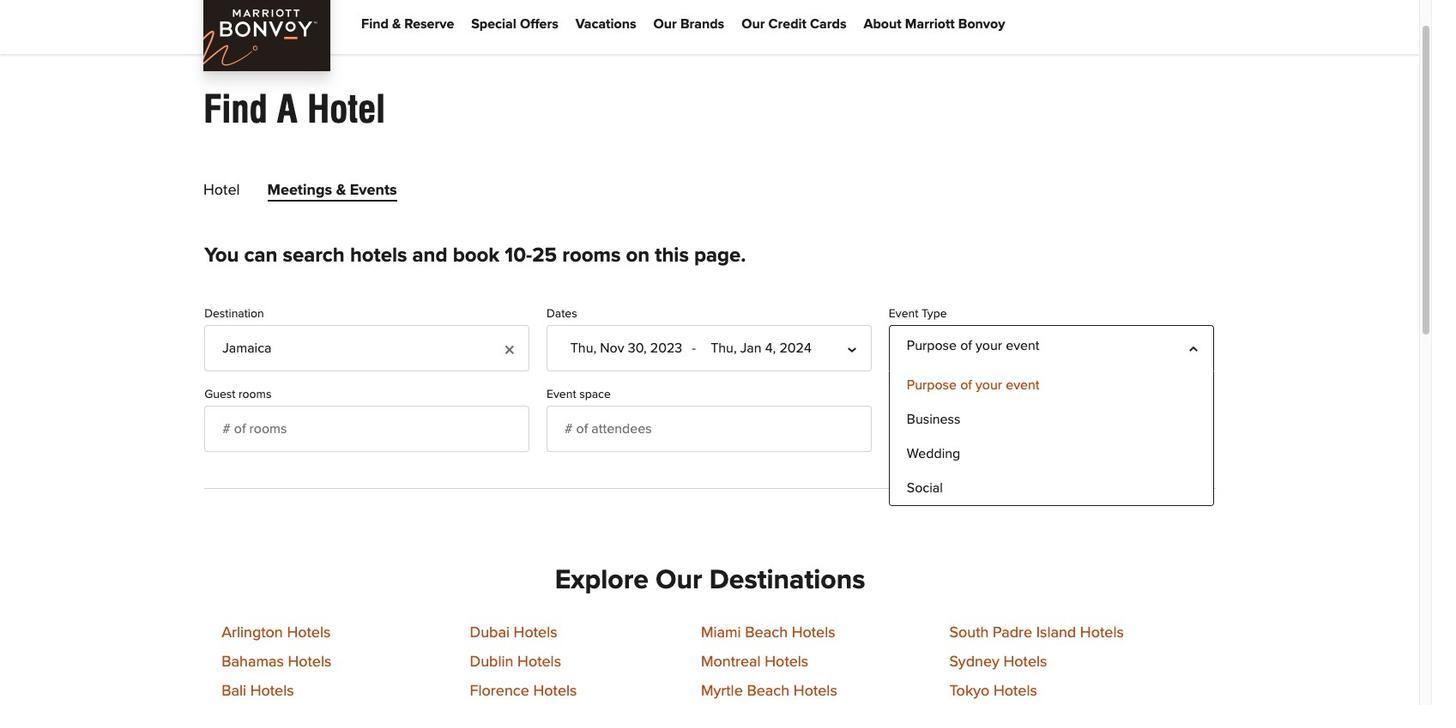 Task type: vqa. For each thing, say whether or not it's contained in the screenshot.


Task type: describe. For each thing, give the bounding box(es) containing it.
arlington hotels
[[222, 626, 331, 641]]

Event space text field
[[547, 406, 872, 452]]

miami beach hotels link
[[701, 626, 836, 641]]

book
[[453, 246, 500, 266]]

tokyo
[[950, 684, 990, 699]]

explore
[[555, 567, 649, 595]]

End Date text field
[[700, 337, 823, 361]]

Destination text field
[[204, 325, 530, 372]]

of for type
[[961, 339, 973, 353]]

marriott
[[906, 17, 955, 31]]

hotels for dubai hotels
[[514, 626, 558, 641]]

miami
[[701, 626, 741, 641]]

tokyo hotels link
[[950, 684, 1038, 699]]

10-
[[505, 246, 532, 266]]

sydney hotels link
[[950, 655, 1048, 670]]

your for type
[[976, 339, 1003, 353]]

hotels down the destinations
[[792, 626, 836, 641]]

montreal hotels link
[[701, 655, 809, 670]]

find & reserve
[[361, 17, 454, 31]]

on
[[626, 246, 650, 266]]

hotels for tokyo hotels
[[994, 684, 1038, 699]]

event space
[[547, 389, 611, 401]]

about marriott bonvoy
[[864, 17, 1006, 31]]

florence
[[470, 684, 530, 699]]

our for our brands
[[654, 17, 677, 31]]

beach for myrtle
[[747, 684, 790, 699]]

about
[[864, 17, 902, 31]]

event for event type
[[1006, 339, 1040, 353]]

hotels for florence hotels
[[534, 684, 577, 699]]

our credit cards
[[742, 17, 847, 31]]

wedding
[[907, 447, 961, 461]]

our credit cards link
[[742, 12, 847, 38]]

myrtle beach hotels
[[701, 684, 838, 699]]

type
[[922, 308, 947, 320]]

explore our destinations
[[555, 567, 866, 595]]

bonvoy
[[959, 17, 1006, 31]]

can
[[244, 246, 278, 266]]

dublin
[[470, 655, 514, 670]]

purpose of your event for type
[[907, 339, 1040, 353]]

hotel link
[[203, 183, 240, 205]]

social
[[907, 482, 943, 495]]

our for our credit cards
[[742, 17, 765, 31]]

meetings & events link
[[268, 183, 397, 205]]

guest
[[204, 389, 236, 401]]

destination
[[204, 308, 264, 320]]

hotels
[[350, 246, 407, 266]]

your for of
[[976, 379, 1003, 392]]

hotels for dublin hotels
[[518, 655, 562, 670]]

padre
[[993, 626, 1033, 641]]

event for event space
[[547, 389, 577, 401]]

dubai hotels
[[470, 626, 558, 641]]

Start Date text field
[[565, 337, 689, 361]]

south padre island hotels
[[950, 626, 1125, 641]]

dubai
[[470, 626, 510, 641]]

purpose of your event for of
[[907, 379, 1040, 392]]

meetings
[[268, 183, 332, 198]]

meetings & events
[[268, 183, 397, 198]]

hotels down the montreal hotels link
[[794, 684, 838, 699]]

special offers link
[[472, 12, 559, 38]]

special
[[472, 17, 517, 31]]

reserve
[[405, 17, 454, 31]]

beach for miami
[[745, 626, 788, 641]]

business
[[907, 413, 961, 427]]

bahamas hotels link
[[222, 655, 332, 670]]

space
[[580, 389, 611, 401]]

hotels right island
[[1081, 626, 1125, 641]]

you can search hotels and book 10-25 rooms on this page.
[[204, 246, 746, 266]]

vacations link
[[576, 12, 637, 38]]



Task type: locate. For each thing, give the bounding box(es) containing it.
beach up the montreal hotels link
[[745, 626, 788, 641]]

montreal hotels
[[701, 655, 809, 670]]

0 vertical spatial hotel
[[307, 87, 385, 131]]

1 vertical spatial purpose
[[907, 379, 957, 392]]

arlington
[[222, 626, 283, 641]]

arlington hotels link
[[222, 626, 331, 641]]

brands
[[681, 17, 725, 31]]

our left credit
[[742, 17, 765, 31]]

miami beach hotels
[[701, 626, 836, 641]]

hotels down sydney hotels
[[994, 684, 1038, 699]]

hotels for montreal hotels
[[765, 655, 809, 670]]

your up purpose of your event option
[[976, 339, 1003, 353]]

a
[[277, 87, 298, 131]]

find left reserve
[[361, 17, 389, 31]]

1 purpose of your event from the top
[[907, 339, 1040, 353]]

0 vertical spatial event
[[1006, 339, 1040, 353]]

1 vertical spatial of
[[961, 379, 973, 392]]

purpose up business
[[907, 379, 957, 392]]

vacations
[[576, 17, 637, 31]]

1 horizontal spatial event
[[889, 308, 919, 320]]

myrtle beach hotels link
[[701, 684, 838, 699]]

hotels for arlington hotels
[[287, 626, 331, 641]]

0 vertical spatial beach
[[745, 626, 788, 641]]

find a hotel
[[203, 87, 385, 131]]

1 of from the top
[[961, 339, 973, 353]]

bali hotels link
[[222, 684, 294, 699]]

your
[[976, 339, 1003, 353], [976, 379, 1003, 392]]

social option
[[890, 471, 1214, 506]]

hotels up myrtle beach hotels link
[[765, 655, 809, 670]]

event
[[1006, 339, 1040, 353], [1006, 379, 1040, 392]]

event up business option on the bottom right
[[1006, 379, 1040, 392]]

hotels for bali hotels
[[250, 684, 294, 699]]

purpose of your event inside option
[[907, 379, 1040, 392]]

destinations
[[710, 567, 866, 595]]

-
[[692, 342, 696, 355]]

2 event from the top
[[1006, 379, 1040, 392]]

0 horizontal spatial &
[[336, 183, 346, 198]]

find & reserve link
[[361, 12, 454, 38]]

hotels up dublin hotels
[[514, 626, 558, 641]]

purpose of your event down type
[[907, 339, 1040, 353]]

and
[[413, 246, 448, 266]]

1 your from the top
[[976, 339, 1003, 353]]

1 vertical spatial rooms
[[239, 389, 272, 401]]

&
[[392, 17, 401, 31], [336, 183, 346, 198]]

bahamas hotels
[[222, 655, 332, 670]]

2 your from the top
[[976, 379, 1003, 392]]

2 purpose from the top
[[907, 379, 957, 392]]

beach down the montreal hotels link
[[747, 684, 790, 699]]

of inside option
[[961, 379, 973, 392]]

island
[[1037, 626, 1077, 641]]

1 vertical spatial hotel
[[203, 183, 240, 198]]

hotels down the south padre island hotels 'link'
[[1004, 655, 1048, 670]]

1 purpose from the top
[[907, 339, 957, 353]]

event left space
[[547, 389, 577, 401]]

our brands link
[[654, 12, 725, 38]]

cards
[[811, 17, 847, 31]]

hotels down 'arlington hotels' link in the bottom left of the page
[[288, 655, 332, 670]]

bali
[[222, 684, 246, 699]]

purpose for purpose
[[907, 379, 957, 392]]

hotels for sydney hotels
[[1004, 655, 1048, 670]]

event for event type
[[889, 308, 919, 320]]

offers
[[520, 17, 559, 31]]

hotel right the a
[[307, 87, 385, 131]]

2 of from the top
[[961, 379, 973, 392]]

purpose of your event up business
[[907, 379, 1040, 392]]

1 horizontal spatial &
[[392, 17, 401, 31]]

hotel
[[307, 87, 385, 131], [203, 183, 240, 198]]

& for reserve
[[392, 17, 401, 31]]

find
[[361, 17, 389, 31], [203, 87, 268, 131]]

1 horizontal spatial hotel
[[307, 87, 385, 131]]

0 vertical spatial purpose
[[907, 339, 957, 353]]

hotels up florence hotels on the bottom
[[518, 655, 562, 670]]

0 vertical spatial purpose of your event
[[907, 339, 1040, 353]]

hotel up you
[[203, 183, 240, 198]]

Guest rooms text field
[[204, 406, 530, 452]]

purpose of your event
[[907, 339, 1040, 353], [907, 379, 1040, 392]]

of for of
[[961, 379, 973, 392]]

rooms right guest
[[239, 389, 272, 401]]

south padre island hotels link
[[950, 626, 1125, 641]]

dubai hotels link
[[470, 626, 558, 641]]

& inside "link"
[[336, 183, 346, 198]]

search
[[283, 246, 345, 266]]

sydney hotels
[[950, 655, 1048, 670]]

your up business option on the bottom right
[[976, 379, 1003, 392]]

of
[[961, 339, 973, 353], [961, 379, 973, 392]]

this
[[655, 246, 689, 266]]

1 vertical spatial beach
[[747, 684, 790, 699]]

you
[[204, 246, 239, 266]]

purpose of your event option
[[890, 372, 1214, 403]]

event inside option
[[1006, 379, 1040, 392]]

& for events
[[336, 183, 346, 198]]

hotels down bahamas hotels link
[[250, 684, 294, 699]]

0 vertical spatial find
[[361, 17, 389, 31]]

page.
[[695, 246, 746, 266]]

your inside option
[[976, 379, 1003, 392]]

hotels down dublin hotels
[[534, 684, 577, 699]]

our left brands
[[654, 17, 677, 31]]

event type
[[889, 308, 947, 320]]

1 vertical spatial &
[[336, 183, 346, 198]]

hotels for bahamas hotels
[[288, 655, 332, 670]]

0 horizontal spatial hotel
[[203, 183, 240, 198]]

arrow down image
[[858, 343, 872, 356]]

hotels
[[287, 626, 331, 641], [514, 626, 558, 641], [792, 626, 836, 641], [1081, 626, 1125, 641], [288, 655, 332, 670], [518, 655, 562, 670], [765, 655, 809, 670], [1004, 655, 1048, 670], [250, 684, 294, 699], [534, 684, 577, 699], [794, 684, 838, 699], [994, 684, 1038, 699]]

25
[[532, 246, 557, 266]]

None submit
[[889, 406, 1215, 452]]

find left the a
[[203, 87, 268, 131]]

event up purpose of your event option
[[1006, 339, 1040, 353]]

south
[[950, 626, 989, 641]]

dates
[[547, 308, 578, 320]]

list box
[[890, 372, 1214, 506]]

1 horizontal spatial rooms
[[563, 246, 621, 266]]

myrtle
[[701, 684, 743, 699]]

beach
[[745, 626, 788, 641], [747, 684, 790, 699]]

0 vertical spatial &
[[392, 17, 401, 31]]

1 vertical spatial find
[[203, 87, 268, 131]]

wedding option
[[890, 437, 1214, 471]]

our up 'miami'
[[656, 567, 703, 595]]

our
[[654, 17, 677, 31], [742, 17, 765, 31], [656, 567, 703, 595]]

our brands
[[654, 17, 725, 31]]

montreal
[[701, 655, 761, 670]]

0 horizontal spatial find
[[203, 87, 268, 131]]

1 vertical spatial your
[[976, 379, 1003, 392]]

bahamas
[[222, 655, 284, 670]]

1 vertical spatial event
[[547, 389, 577, 401]]

purpose for event
[[907, 339, 957, 353]]

event
[[889, 308, 919, 320], [547, 389, 577, 401]]

list box containing purpose of your event
[[890, 372, 1214, 506]]

0 vertical spatial of
[[961, 339, 973, 353]]

dublin hotels
[[470, 655, 562, 670]]

purpose
[[907, 339, 957, 353], [907, 379, 957, 392]]

0 horizontal spatial event
[[547, 389, 577, 401]]

& left events
[[336, 183, 346, 198]]

business option
[[890, 403, 1214, 437]]

find inside find & reserve link
[[361, 17, 389, 31]]

about marriott bonvoy link
[[864, 12, 1006, 38]]

find for find a hotel
[[203, 87, 268, 131]]

0 vertical spatial event
[[889, 308, 919, 320]]

sydney
[[950, 655, 1000, 670]]

1 event from the top
[[1006, 339, 1040, 353]]

0 vertical spatial your
[[976, 339, 1003, 353]]

0 horizontal spatial rooms
[[239, 389, 272, 401]]

event left type
[[889, 308, 919, 320]]

clear image
[[499, 329, 513, 349]]

credit
[[769, 17, 807, 31]]

tokyo hotels
[[950, 684, 1038, 699]]

florence hotels link
[[470, 684, 577, 699]]

florence hotels
[[470, 684, 577, 699]]

dublin hotels link
[[470, 655, 562, 670]]

& left reserve
[[392, 17, 401, 31]]

special offers
[[472, 17, 559, 31]]

rooms
[[563, 246, 621, 266], [239, 389, 272, 401]]

0 vertical spatial rooms
[[563, 246, 621, 266]]

hotels up bahamas hotels link
[[287, 626, 331, 641]]

1 vertical spatial event
[[1006, 379, 1040, 392]]

find for find & reserve
[[361, 17, 389, 31]]

purpose down type
[[907, 339, 957, 353]]

guest rooms
[[204, 389, 272, 401]]

rooms left on
[[563, 246, 621, 266]]

1 vertical spatial purpose of your event
[[907, 379, 1040, 392]]

1 horizontal spatial find
[[361, 17, 389, 31]]

2 purpose of your event from the top
[[907, 379, 1040, 392]]

purpose inside option
[[907, 379, 957, 392]]

event for purpose of your event
[[1006, 379, 1040, 392]]

bali hotels
[[222, 684, 294, 699]]

events
[[350, 183, 397, 198]]



